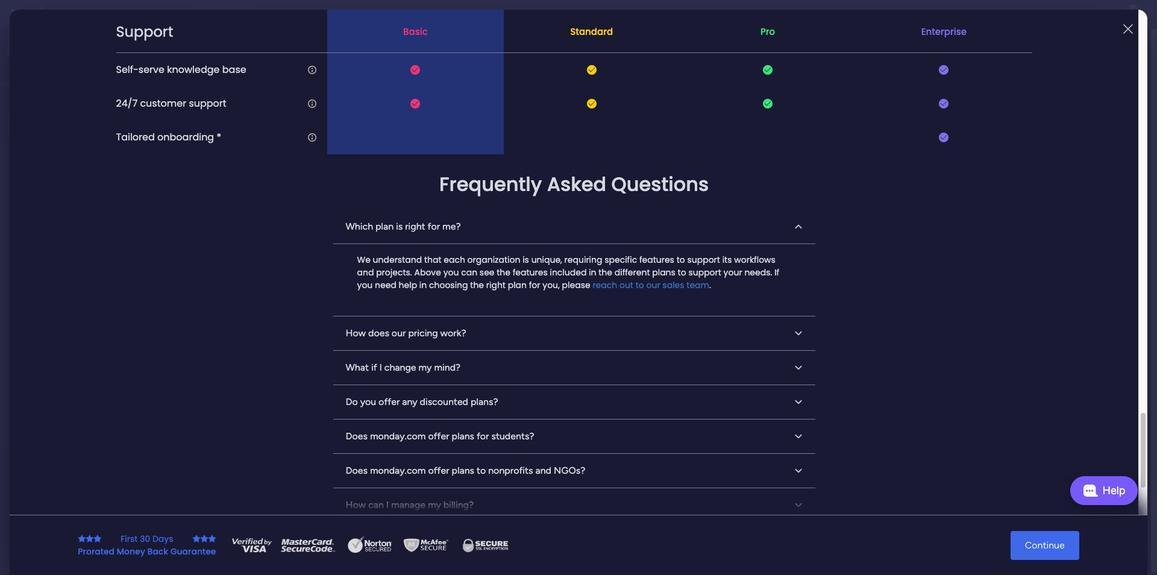 Task type: describe. For each thing, give the bounding box(es) containing it.
to right want
[[445, 328, 454, 342]]

continue button
[[1011, 531, 1079, 560]]

see
[[480, 266, 495, 278]]

your inside we understand that each organization is unique, requiring specific features to support its workflows and projects. above you can see the features included in the different plans to support your needs. if you need help in choosing the right plan for you, please
[[724, 266, 742, 278]]

see plans for the see plans button to the top
[[211, 9, 247, 19]]

v2 bolt switch image
[[1026, 45, 1033, 58]]

how for how does our pricing work?
[[346, 327, 366, 338]]

pro inside hey james peterson, your pro trial with monday.com has ended
[[642, 268, 672, 294]]

virtual inside the quick search results list box
[[664, 240, 689, 251]]

recent
[[297, 52, 325, 63]]

select product image
[[11, 8, 23, 20]]

want
[[416, 328, 442, 342]]

work inside virtual pet game work management
[[294, 446, 314, 457]]

0 horizontal spatial lottie animation element
[[0, 453, 154, 575]]

public board image
[[403, 220, 417, 233]]

1 vertical spatial lottie animation image
[[0, 453, 154, 575]]

how for how can i manage my billing?
[[346, 499, 366, 510]]

complete
[[940, 92, 989, 105]]

account
[[979, 112, 1013, 123]]

2 work management > main workspace from the left
[[418, 240, 559, 251]]

2 star image from the left
[[86, 534, 94, 543]]

circle o image
[[940, 144, 948, 153]]

upload your photo
[[952, 127, 1028, 138]]

management inside virtual pet game work management
[[316, 446, 369, 457]]

included
[[550, 266, 587, 278]]

monday.com up manage
[[370, 464, 426, 476]]

projects.
[[376, 266, 412, 278]]

using
[[502, 328, 528, 342]]

ssl encrypted image
[[455, 536, 515, 554]]

help for help
[[1103, 484, 1126, 497]]

quickly
[[208, 52, 241, 63]]

back
[[147, 545, 168, 557]]

photo
[[1004, 127, 1028, 138]]

requiring
[[565, 254, 602, 266]]

management inside work management > virtual pet game link
[[605, 240, 655, 251]]

work management > virtual pet game link
[[562, 122, 728, 258]]

offer for for
[[428, 430, 449, 442]]

monday.com right how
[[1011, 465, 1060, 475]]

component image
[[614, 382, 624, 392]]

a
[[504, 343, 510, 357]]

prorated
[[78, 545, 115, 557]]

2 horizontal spatial the
[[599, 266, 612, 278]]

main inside main workspace work management
[[280, 365, 303, 378]]

pet inside virtual pet game work management
[[314, 430, 330, 443]]

give
[[946, 46, 964, 57]]

james!
[[266, 39, 293, 50]]

0 horizontal spatial in
[[419, 279, 427, 291]]

need
[[375, 279, 396, 291]]

norton secured image
[[343, 536, 397, 554]]

with
[[716, 268, 755, 294]]

guarantee
[[170, 545, 216, 557]]

mcafee secure image
[[402, 536, 450, 554]]

above
[[414, 266, 441, 278]]

is inside we understand that each organization is unique, requiring specific features to support its workflows and projects. above you can see the features included in the different plans to support your needs. if you need help in choosing the right plan for you, please
[[523, 254, 529, 266]]

0 horizontal spatial features
[[513, 266, 548, 278]]

days
[[152, 533, 173, 545]]

help
[[399, 279, 417, 291]]

do you offer any discounted plans? button
[[333, 385, 815, 419]]

your down ended
[[654, 328, 676, 342]]

are
[[485, 343, 501, 357]]

1 vertical spatial game
[[705, 240, 728, 251]]

access
[[243, 52, 273, 63]]

questions
[[612, 171, 709, 198]]

learn how monday.com works
[[970, 465, 1084, 475]]

reach
[[593, 279, 617, 291]]

setup
[[952, 112, 977, 123]]

reach out to our sales team .
[[593, 279, 711, 291]]

to left the fit
[[589, 343, 599, 357]]

plans up account on the bottom right of page
[[585, 383, 608, 394]]

support up .
[[689, 266, 721, 278]]

virtual pet game work management
[[280, 430, 369, 457]]

main workspace work management
[[280, 365, 369, 392]]

first 30 days
[[121, 533, 173, 545]]

quick search
[[1036, 46, 1093, 57]]

quick
[[1036, 46, 1061, 57]]

24/7 customer support
[[116, 97, 226, 111]]

if
[[775, 266, 779, 278]]

plan inside we understand that each organization is unique, requiring specific features to support its workflows and projects. above you can see the features included in the different plans to support your needs. if you need help in choosing the right plan for you, please
[[508, 279, 527, 291]]

manage my account
[[540, 405, 617, 415]]

reach out to our sales team link
[[593, 279, 709, 291]]

support inside help center learn and get support
[[1024, 523, 1053, 533]]

ended
[[632, 293, 691, 319]]

customer
[[140, 97, 186, 111]]

for inside we understand that each organization is unique, requiring specific features to support its workflows and projects. above you can see the features included in the different plans to support your needs. if you need help in choosing the right plan for you, please
[[529, 279, 540, 291]]

account
[[586, 405, 617, 415]]

work management > main workspace link
[[230, 122, 393, 258]]

add to favorites image
[[362, 220, 374, 232]]

specific
[[605, 254, 637, 266]]

workspace inside work management > main workspace link
[[352, 240, 393, 251]]

how can i manage my billing?
[[346, 499, 474, 510]]

how does our pricing work?
[[346, 327, 466, 338]]

1 star image from the left
[[78, 534, 86, 543]]

and inside help center learn and get support
[[993, 523, 1007, 533]]

increase
[[610, 328, 652, 342]]

workspace inside main workspace work management
[[306, 365, 358, 378]]

get
[[1009, 523, 1022, 533]]

can inside dropdown button
[[368, 499, 384, 510]]

does monday.com offer plans to nonprofits and ngos? button
[[333, 454, 815, 487]]

what
[[346, 361, 369, 373]]

0 vertical spatial pro
[[761, 25, 775, 38]]

has
[[594, 293, 627, 319]]

1 horizontal spatial features
[[639, 254, 674, 266]]

0 vertical spatial lottie animation element
[[581, 29, 920, 75]]

plans inside the want to continue using monday.com to increase your productivity? there are a variety of plans to fit any of your needs.
[[560, 343, 587, 357]]

1 horizontal spatial our
[[646, 279, 660, 291]]

0 vertical spatial you
[[443, 266, 459, 278]]

money
[[117, 545, 145, 557]]

desktop
[[982, 143, 1016, 154]]

verified by visa image
[[231, 536, 273, 554]]

1 vertical spatial see plans button
[[540, 377, 617, 401]]

monday
[[54, 7, 95, 21]]

upload your photo link
[[940, 126, 1103, 140]]

close recently visited image
[[222, 98, 237, 113]]

monday work management
[[54, 7, 187, 21]]

if
[[371, 361, 377, 373]]

which plan is right for me? button
[[333, 210, 815, 244]]

0 horizontal spatial the
[[470, 279, 484, 291]]

quick search button
[[1016, 39, 1103, 64]]

does monday.com offer plans to nonprofits and ngos?
[[346, 464, 585, 476]]

30
[[140, 533, 150, 545]]

continue
[[457, 328, 499, 342]]

search everything image
[[1052, 8, 1064, 20]]

to inside dropdown button
[[477, 464, 486, 476]]

monday.com inside the want to continue using monday.com to increase your productivity? there are a variety of plans to fit any of your needs.
[[531, 328, 595, 342]]

asked
[[547, 171, 607, 198]]

my for billing?
[[428, 499, 441, 510]]

trading
[[421, 221, 454, 232]]

frequently
[[439, 171, 542, 198]]

what if i change my mind?
[[346, 361, 461, 373]]

upload
[[952, 127, 981, 138]]

morning,
[[231, 39, 264, 50]]

enable desktop notifications link
[[940, 142, 1103, 155]]

works
[[1062, 465, 1084, 475]]

you inside dropdown button
[[360, 396, 376, 407]]

notifications
[[1018, 143, 1070, 154]]

complete your profile
[[940, 92, 1048, 105]]

monday.com down do you offer any discounted plans?
[[370, 430, 426, 442]]

help center learn and get support
[[970, 509, 1053, 533]]

variety
[[513, 343, 546, 357]]

0 vertical spatial see plans button
[[195, 5, 253, 24]]

chat bot icon image
[[1083, 485, 1098, 497]]

frequently asked questions
[[439, 171, 709, 198]]

needs. inside the want to continue using monday.com to increase your productivity? there are a variety of plans to fit any of your needs.
[[670, 343, 702, 357]]

search
[[1063, 46, 1093, 57]]

1 horizontal spatial lottie animation image
[[581, 29, 920, 75]]

enable
[[952, 143, 980, 154]]

invite members image
[[996, 8, 1008, 20]]

mastercard secure code image
[[278, 536, 338, 554]]

trial
[[676, 268, 712, 294]]

work?
[[440, 327, 466, 338]]

knowledge
[[167, 63, 220, 77]]



Task type: locate. For each thing, give the bounding box(es) containing it.
and left ngos?
[[536, 464, 551, 476]]

can left manage
[[368, 499, 384, 510]]

work inside main workspace work management
[[294, 381, 314, 392]]

which
[[346, 220, 373, 232]]

unique,
[[531, 254, 562, 266]]

help for help center learn and get support
[[970, 509, 988, 520]]

24/7
[[116, 97, 137, 111]]

in
[[589, 266, 596, 278], [419, 279, 427, 291]]

is left public board image
[[396, 220, 403, 232]]

1 how from the top
[[346, 327, 366, 338]]

game for card
[[481, 221, 507, 232]]

any left discounted
[[402, 396, 417, 407]]

fit
[[602, 343, 611, 357]]

right
[[405, 220, 425, 232], [486, 279, 506, 291]]

for for students?
[[477, 430, 489, 442]]

how up norton secured image
[[346, 499, 366, 510]]

0 horizontal spatial plan
[[376, 220, 394, 232]]

0 horizontal spatial main
[[280, 365, 303, 378]]

1 vertical spatial offer
[[428, 430, 449, 442]]

1 horizontal spatial the
[[497, 266, 511, 278]]

1 horizontal spatial can
[[461, 266, 477, 278]]

in down the above
[[419, 279, 427, 291]]

component image inside work management > virtual pet game link
[[569, 239, 580, 250]]

2 > from the left
[[491, 240, 496, 251]]

0 horizontal spatial lottie animation image
[[0, 453, 154, 575]]

component image for work management > virtual pet game
[[569, 239, 580, 250]]

> inside work management > main workspace link
[[325, 240, 330, 251]]

i right the if
[[379, 361, 382, 373]]

star image
[[94, 534, 101, 543], [193, 534, 200, 543]]

plan left you,
[[508, 279, 527, 291]]

1 horizontal spatial main
[[332, 240, 350, 251]]

2 vertical spatial for
[[477, 430, 489, 442]]

enterprise
[[921, 25, 967, 38]]

lottie animation element
[[581, 29, 920, 75], [0, 453, 154, 575]]

my right manage
[[572, 405, 584, 415]]

0 vertical spatial option
[[7, 36, 146, 55]]

how
[[346, 327, 366, 338], [346, 499, 366, 510]]

0 horizontal spatial pro
[[642, 268, 672, 294]]

the down see
[[470, 279, 484, 291]]

offer for discounted
[[379, 396, 400, 407]]

1 does from the top
[[346, 430, 368, 442]]

pet up trial at the right of the page
[[691, 240, 703, 251]]

my left mind?
[[419, 361, 432, 373]]

me?
[[442, 220, 461, 232]]

check circle image left setup at the top
[[940, 113, 948, 122]]

1 vertical spatial does
[[346, 464, 368, 476]]

3 star image from the left
[[200, 534, 208, 543]]

my left billing?
[[428, 499, 441, 510]]

of right variety at the bottom left of the page
[[548, 343, 558, 357]]

support up *
[[189, 97, 226, 111]]

0 vertical spatial your
[[991, 92, 1013, 105]]

management inside main workspace work management
[[316, 381, 369, 392]]

standard
[[570, 25, 613, 38]]

to left nonprofits
[[477, 464, 486, 476]]

prorated money back guarantee
[[78, 545, 216, 557]]

game right card
[[481, 221, 507, 232]]

help image
[[1079, 8, 1091, 20]]

1 vertical spatial see
[[566, 383, 583, 394]]

1 vertical spatial help
[[970, 509, 988, 520]]

notifications image
[[943, 8, 955, 20]]

> for component image inside the work management > virtual pet game link
[[657, 240, 662, 251]]

1 component image from the left
[[403, 239, 414, 250]]

right down see
[[486, 279, 506, 291]]

1 horizontal spatial pro
[[761, 25, 775, 38]]

1 horizontal spatial i
[[386, 499, 389, 510]]

my inside dropdown button
[[419, 361, 432, 373]]

0 horizontal spatial our
[[392, 327, 406, 338]]

does monday.com offer plans for students?
[[346, 430, 534, 442]]

right inside dropdown button
[[405, 220, 425, 232]]

what if i change my mind? button
[[333, 351, 815, 384]]

james
[[442, 268, 504, 294]]

star image up "prorated"
[[94, 534, 101, 543]]

1 vertical spatial how
[[346, 499, 366, 510]]

0 horizontal spatial pet
[[314, 430, 330, 443]]

0 horizontal spatial see plans
[[211, 9, 247, 19]]

0 vertical spatial in
[[589, 266, 596, 278]]

visited
[[286, 99, 320, 112]]

help right chat bot icon
[[1103, 484, 1126, 497]]

of down increase
[[634, 343, 643, 357]]

i for if
[[379, 361, 382, 373]]

learn left how
[[970, 465, 991, 475]]

offer for to
[[428, 464, 449, 476]]

any inside the want to continue using monday.com to increase your productivity? there are a variety of plans to fit any of your needs.
[[613, 343, 631, 357]]

1 work management > main workspace from the left
[[253, 240, 393, 251]]

virtual inside virtual pet game work management
[[280, 430, 311, 443]]

team
[[687, 279, 709, 291]]

main inside work management > main workspace link
[[332, 240, 350, 251]]

help button
[[1070, 476, 1138, 505]]

game
[[481, 221, 507, 232], [705, 240, 728, 251], [333, 430, 362, 443]]

learn inside help center learn and get support
[[970, 523, 991, 533]]

how
[[993, 465, 1009, 475]]

see left p
[[566, 383, 583, 394]]

0 vertical spatial pet
[[691, 240, 703, 251]]

quick search results list box
[[222, 113, 893, 272]]

1 vertical spatial you
[[357, 279, 373, 291]]

for left the me?
[[428, 220, 440, 232]]

and down we
[[357, 266, 374, 278]]

pet down main workspace work management
[[314, 430, 330, 443]]

1 horizontal spatial star image
[[193, 534, 200, 543]]

offer down discounted
[[428, 430, 449, 442]]

to up trial at the right of the page
[[677, 254, 685, 266]]

1 vertical spatial virtual
[[280, 430, 311, 443]]

2 star image from the left
[[193, 534, 200, 543]]

0 vertical spatial help
[[1103, 484, 1126, 497]]

see plans button up the manage my account
[[540, 377, 617, 401]]

manage my account button
[[535, 401, 622, 420]]

productivity?
[[678, 328, 741, 342]]

your down increase
[[646, 343, 667, 357]]

see plans up the manage my account
[[566, 383, 608, 394]]

workspace image
[[577, 364, 605, 393]]

1 of from the left
[[548, 343, 558, 357]]

workspace up unique,
[[518, 240, 559, 251]]

1 horizontal spatial game
[[481, 221, 507, 232]]

help inside help center learn and get support
[[970, 509, 988, 520]]

self-
[[116, 63, 139, 77]]

my inside dropdown button
[[428, 499, 441, 510]]

out
[[620, 279, 633, 291]]

star image
[[78, 534, 86, 543], [86, 534, 94, 543], [200, 534, 208, 543], [208, 534, 216, 543]]

plan
[[376, 220, 394, 232], [508, 279, 527, 291]]

boards,
[[328, 52, 360, 63]]

plans inside 'does monday.com offer plans to nonprofits and ngos?' dropdown button
[[452, 464, 474, 476]]

plans up does monday.com offer plans to nonprofits and ngos?
[[452, 430, 474, 442]]

4 star image from the left
[[208, 534, 216, 543]]

0 horizontal spatial is
[[396, 220, 403, 232]]

game up its at the top right
[[705, 240, 728, 251]]

work management > main workspace up organization
[[418, 240, 559, 251]]

1 vertical spatial for
[[529, 279, 540, 291]]

0 vertical spatial can
[[461, 266, 477, 278]]

see plans button up good
[[195, 5, 253, 24]]

and
[[388, 52, 404, 63], [357, 266, 374, 278], [536, 464, 551, 476], [993, 523, 1007, 533]]

2 component image from the left
[[569, 239, 580, 250]]

manage
[[540, 405, 570, 415]]

plans up billing?
[[452, 464, 474, 476]]

0 horizontal spatial needs.
[[670, 343, 702, 357]]

component image for work management > main workspace
[[403, 239, 414, 250]]

0 horizontal spatial of
[[548, 343, 558, 357]]

see plans up good
[[211, 9, 247, 19]]

and inside good morning, james! quickly access your recent boards, inbox and workspaces
[[388, 52, 404, 63]]

your inside good morning, james! quickly access your recent boards, inbox and workspaces
[[275, 52, 295, 63]]

1 horizontal spatial component image
[[569, 239, 580, 250]]

for left the students? in the left bottom of the page
[[477, 430, 489, 442]]

support up continue
[[1024, 523, 1053, 533]]

0 horizontal spatial right
[[405, 220, 425, 232]]

needs. down productivity?
[[670, 343, 702, 357]]

option
[[7, 36, 146, 55], [7, 57, 146, 76]]

1 horizontal spatial any
[[613, 343, 631, 357]]

and down center
[[993, 523, 1007, 533]]

trading card game
[[421, 221, 507, 232]]

2 horizontal spatial game
[[705, 240, 728, 251]]

want to continue using monday.com to increase your productivity? there are a variety of plans to fit any of your needs.
[[416, 328, 741, 357]]

your for upload
[[983, 127, 1002, 138]]

center
[[990, 509, 1015, 520]]

0 vertical spatial offer
[[379, 396, 400, 407]]

pet
[[691, 240, 703, 251], [314, 430, 330, 443]]

recently
[[239, 99, 284, 112]]

1 vertical spatial can
[[368, 499, 384, 510]]

offer down does monday.com offer plans for students?
[[428, 464, 449, 476]]

good
[[208, 39, 229, 50]]

our left sales
[[646, 279, 660, 291]]

do you offer any discounted plans?
[[346, 396, 498, 407]]

0 horizontal spatial help
[[970, 509, 988, 520]]

0 vertical spatial see
[[211, 9, 225, 19]]

2 vertical spatial game
[[333, 430, 362, 443]]

features down unique,
[[513, 266, 548, 278]]

0 vertical spatial needs.
[[745, 266, 772, 278]]

your
[[991, 92, 1013, 105], [983, 127, 1002, 138]]

does down the do
[[346, 430, 368, 442]]

to right out
[[636, 279, 644, 291]]

change
[[384, 361, 416, 373]]

1 vertical spatial is
[[523, 254, 529, 266]]

we understand that each organization is unique, requiring specific features to support its workflows and projects. above you can see the features included in the different plans to support your needs. if you need help in choosing the right plan for you, please
[[357, 254, 779, 291]]

2 how from the top
[[346, 499, 366, 510]]

0 vertical spatial does
[[346, 430, 368, 442]]

learn down center
[[970, 523, 991, 533]]

does inside 'does monday.com offer plans to nonprofits and ngos?' dropdown button
[[346, 464, 368, 476]]

1 vertical spatial i
[[386, 499, 389, 510]]

0 vertical spatial our
[[646, 279, 660, 291]]

support up trial at the right of the page
[[687, 254, 720, 266]]

and inside dropdown button
[[536, 464, 551, 476]]

2 horizontal spatial for
[[529, 279, 540, 291]]

see for the see plans button to the top
[[211, 9, 225, 19]]

plan inside dropdown button
[[376, 220, 394, 232]]

help inside button
[[1103, 484, 1126, 497]]

see plans for the see plans button to the bottom
[[566, 383, 608, 394]]

does down virtual pet game work management
[[346, 464, 368, 476]]

1 vertical spatial my
[[572, 405, 584, 415]]

1 vertical spatial in
[[419, 279, 427, 291]]

work management
[[628, 381, 704, 392]]

0 horizontal spatial i
[[379, 361, 382, 373]]

your for complete
[[991, 92, 1013, 105]]

plan right add to favorites icon
[[376, 220, 394, 232]]

lottie animation image
[[581, 29, 920, 75], [0, 453, 154, 575]]

to up the fit
[[598, 328, 608, 342]]

2 vertical spatial my
[[428, 499, 441, 510]]

needs. inside we understand that each organization is unique, requiring specific features to support its workflows and projects. above you can see the features included in the different plans to support your needs. if you need help in choosing the right plan for you, please
[[745, 266, 772, 278]]

*
[[217, 130, 221, 144]]

monday marketplace image
[[1023, 8, 1035, 20]]

1 horizontal spatial plan
[[508, 279, 527, 291]]

component image down public board image
[[403, 239, 414, 250]]

1 horizontal spatial see plans button
[[540, 377, 617, 401]]

hey
[[403, 268, 437, 294]]

my inside button
[[572, 405, 584, 415]]

plans up morning,
[[227, 9, 247, 19]]

sales
[[663, 279, 684, 291]]

how left does
[[346, 327, 366, 338]]

offer down the change
[[379, 396, 400, 407]]

your inside hey james peterson, your pro trial with monday.com has ended
[[597, 268, 638, 294]]

plans left the fit
[[560, 343, 587, 357]]

1 horizontal spatial see
[[566, 383, 583, 394]]

1 horizontal spatial see plans
[[566, 383, 608, 394]]

can left see
[[461, 266, 477, 278]]

plans inside does monday.com offer plans for students? dropdown button
[[452, 430, 474, 442]]

1 vertical spatial see plans
[[566, 383, 608, 394]]

1 check circle image from the top
[[940, 113, 948, 122]]

0 horizontal spatial >
[[325, 240, 330, 251]]

base
[[222, 63, 246, 77]]

0 element
[[344, 287, 359, 301], [344, 287, 359, 301]]

good morning, james! quickly access your recent boards, inbox and workspaces
[[208, 39, 458, 63]]

help left center
[[970, 509, 988, 520]]

the up reach
[[599, 266, 612, 278]]

>
[[325, 240, 330, 251], [491, 240, 496, 251], [657, 240, 662, 251]]

i
[[379, 361, 382, 373], [386, 499, 389, 510]]

does for does monday.com offer plans to nonprofits and ngos?
[[346, 464, 368, 476]]

1 horizontal spatial work management > main workspace
[[418, 240, 559, 251]]

2 option from the top
[[7, 57, 146, 76]]

1 vertical spatial needs.
[[670, 343, 702, 357]]

you right the do
[[360, 396, 376, 407]]

1 vertical spatial your
[[983, 127, 1002, 138]]

your down account
[[983, 127, 1002, 138]]

check circle image
[[940, 113, 948, 122], [940, 129, 948, 138]]

help center element
[[922, 497, 1103, 545]]

features down work management > virtual pet game
[[639, 254, 674, 266]]

our right does
[[392, 327, 406, 338]]

1 vertical spatial plan
[[508, 279, 527, 291]]

v2 user feedback image
[[932, 45, 941, 58]]

check circle image for upload
[[940, 129, 948, 138]]

you,
[[543, 279, 560, 291]]

star image up guarantee
[[193, 534, 200, 543]]

the down organization
[[497, 266, 511, 278]]

2 horizontal spatial main
[[498, 240, 516, 251]]

your up account
[[991, 92, 1013, 105]]

is inside which plan is right for me? dropdown button
[[396, 220, 403, 232]]

0 vertical spatial i
[[379, 361, 382, 373]]

workspace
[[352, 240, 393, 251], [518, 240, 559, 251], [306, 365, 358, 378]]

plans inside we understand that each organization is unique, requiring specific features to support its workflows and projects. above you can see the features included in the different plans to support your needs. if you need help in choosing the right plan for you, please
[[652, 266, 676, 278]]

is left unique,
[[523, 254, 529, 266]]

0 horizontal spatial can
[[368, 499, 384, 510]]

how inside dropdown button
[[346, 499, 366, 510]]

that
[[424, 254, 442, 266]]

0 vertical spatial how
[[346, 327, 366, 338]]

> inside work management > virtual pet game link
[[657, 240, 662, 251]]

check circle image for setup
[[940, 113, 948, 122]]

game inside virtual pet game work management
[[333, 430, 362, 443]]

0 vertical spatial is
[[396, 220, 403, 232]]

understand
[[373, 254, 422, 266]]

component image
[[403, 239, 414, 250], [569, 239, 580, 250]]

2 of from the left
[[634, 343, 643, 357]]

1 horizontal spatial pet
[[691, 240, 703, 251]]

i left manage
[[386, 499, 389, 510]]

to up sales
[[678, 266, 686, 278]]

needs. down workflows
[[745, 266, 772, 278]]

2 learn from the top
[[970, 523, 991, 533]]

0 vertical spatial check circle image
[[940, 113, 948, 122]]

my for mind?
[[419, 361, 432, 373]]

there
[[456, 343, 483, 357]]

1 horizontal spatial virtual
[[664, 240, 689, 251]]

pricing
[[408, 327, 438, 338]]

0 horizontal spatial component image
[[403, 239, 414, 250]]

its
[[722, 254, 732, 266]]

1 vertical spatial pet
[[314, 430, 330, 443]]

see up good
[[211, 9, 225, 19]]

3 > from the left
[[657, 240, 662, 251]]

p
[[587, 369, 595, 387]]

1 horizontal spatial of
[[634, 343, 643, 357]]

see for the see plans button to the bottom
[[566, 383, 583, 394]]

2 does from the top
[[346, 464, 368, 476]]

2 check circle image from the top
[[940, 129, 948, 138]]

1 star image from the left
[[94, 534, 101, 543]]

our inside dropdown button
[[392, 327, 406, 338]]

for for me?
[[428, 220, 440, 232]]

1 horizontal spatial lottie animation element
[[581, 29, 920, 75]]

update feed image
[[970, 8, 982, 20]]

any
[[613, 343, 631, 357], [402, 396, 417, 407]]

virtual
[[664, 240, 689, 251], [280, 430, 311, 443]]

inbox
[[362, 52, 386, 63]]

setup account link
[[940, 111, 1103, 124]]

we
[[357, 254, 371, 266]]

in down requiring at the top of the page
[[589, 266, 596, 278]]

see plans
[[211, 9, 247, 19], [566, 383, 608, 394]]

0 horizontal spatial work management > main workspace
[[253, 240, 393, 251]]

check circle image inside upload your photo link
[[940, 129, 948, 138]]

pet inside the quick search results list box
[[691, 240, 703, 251]]

> for work management > main workspace component image
[[491, 240, 496, 251]]

i inside dropdown button
[[386, 499, 389, 510]]

1 vertical spatial lottie animation element
[[0, 453, 154, 575]]

i for can
[[386, 499, 389, 510]]

1 vertical spatial any
[[402, 396, 417, 407]]

1 option from the top
[[7, 36, 146, 55]]

setup account
[[952, 112, 1013, 123]]

feedback
[[967, 46, 1004, 57]]

workspace up we
[[352, 240, 393, 251]]

1 vertical spatial option
[[7, 57, 146, 76]]

1 horizontal spatial in
[[589, 266, 596, 278]]

profile
[[1016, 92, 1048, 105]]

self-serve knowledge base
[[116, 63, 246, 77]]

2 horizontal spatial >
[[657, 240, 662, 251]]

monday.com up the what if i change my mind? dropdown button
[[531, 328, 595, 342]]

you up choosing
[[443, 266, 459, 278]]

and inside we understand that each organization is unique, requiring specific features to support its workflows and projects. above you can see the features included in the different plans to support your needs. if you need help in choosing the right plan for you, please
[[357, 266, 374, 278]]

any inside dropdown button
[[402, 396, 417, 407]]

and right inbox
[[388, 52, 404, 63]]

your down james!
[[275, 52, 295, 63]]

each
[[444, 254, 465, 266]]

1 vertical spatial learn
[[970, 523, 991, 533]]

does inside does monday.com offer plans for students? dropdown button
[[346, 430, 368, 442]]

offer
[[379, 396, 400, 407], [428, 430, 449, 442], [428, 464, 449, 476]]

you left need
[[357, 279, 373, 291]]

game for pet
[[333, 430, 362, 443]]

component image up requiring at the top of the page
[[569, 239, 580, 250]]

1 vertical spatial check circle image
[[940, 129, 948, 138]]

0 vertical spatial see plans
[[211, 9, 247, 19]]

for left you,
[[529, 279, 540, 291]]

which plan is right for me?
[[346, 220, 461, 232]]

monday.com inside hey james peterson, your pro trial with monday.com has ended
[[466, 293, 589, 319]]

right inside we understand that each organization is unique, requiring specific features to support its workflows and projects. above you can see the features included in the different plans to support your needs. if you need help in choosing the right plan for you, please
[[486, 279, 506, 291]]

your down its at the top right
[[724, 266, 742, 278]]

0 horizontal spatial see
[[211, 9, 225, 19]]

onboarding
[[157, 130, 214, 144]]

check circle image up circle o icon
[[940, 129, 948, 138]]

management inside work management > main workspace link
[[273, 240, 323, 251]]

0 vertical spatial plan
[[376, 220, 394, 232]]

1 vertical spatial our
[[392, 327, 406, 338]]

check circle image inside the setup account link
[[940, 113, 948, 122]]

can
[[461, 266, 477, 278], [368, 499, 384, 510]]

monday.com down you,
[[466, 293, 589, 319]]

your down "specific"
[[597, 268, 638, 294]]

game down the do
[[333, 430, 362, 443]]

nonprofits
[[488, 464, 533, 476]]

does
[[346, 430, 368, 442], [346, 464, 368, 476]]

0 horizontal spatial any
[[402, 396, 417, 407]]

right left the me?
[[405, 220, 425, 232]]

1 horizontal spatial >
[[491, 240, 496, 251]]

how inside dropdown button
[[346, 327, 366, 338]]

needs.
[[745, 266, 772, 278], [670, 343, 702, 357]]

work management > main workspace down which
[[253, 240, 393, 251]]

1 learn from the top
[[970, 465, 991, 475]]

i inside dropdown button
[[379, 361, 382, 373]]

does for does monday.com offer plans for students?
[[346, 430, 368, 442]]

any right the fit
[[613, 343, 631, 357]]

1 > from the left
[[325, 240, 330, 251]]

plans up sales
[[652, 266, 676, 278]]

learn
[[970, 465, 991, 475], [970, 523, 991, 533]]

0 vertical spatial learn
[[970, 465, 991, 475]]

1 horizontal spatial needs.
[[745, 266, 772, 278]]

can inside we understand that each organization is unique, requiring specific features to support its workflows and projects. above you can see the features included in the different plans to support your needs. if you need help in choosing the right plan for you, please
[[461, 266, 477, 278]]

workspace up the do
[[306, 365, 358, 378]]

james peterson image
[[1123, 5, 1143, 24]]

0 horizontal spatial star image
[[94, 534, 101, 543]]



Task type: vqa. For each thing, say whether or not it's contained in the screenshot.
needs. inside WE UNDERSTAND THAT EACH ORGANIZATION IS UNIQUE, REQUIRING SPECIFIC FEATURES TO SUPPORT ITS WORKFLOWS AND PROJECTS. ABOVE YOU CAN SEE THE FEATURES INCLUDED IN THE DIFFERENT PLANS TO SUPPORT YOUR NEEDS. IF YOU NEED HELP IN CHOOSING THE RIGHT PLAN FOR YOU, PLEASE
yes



